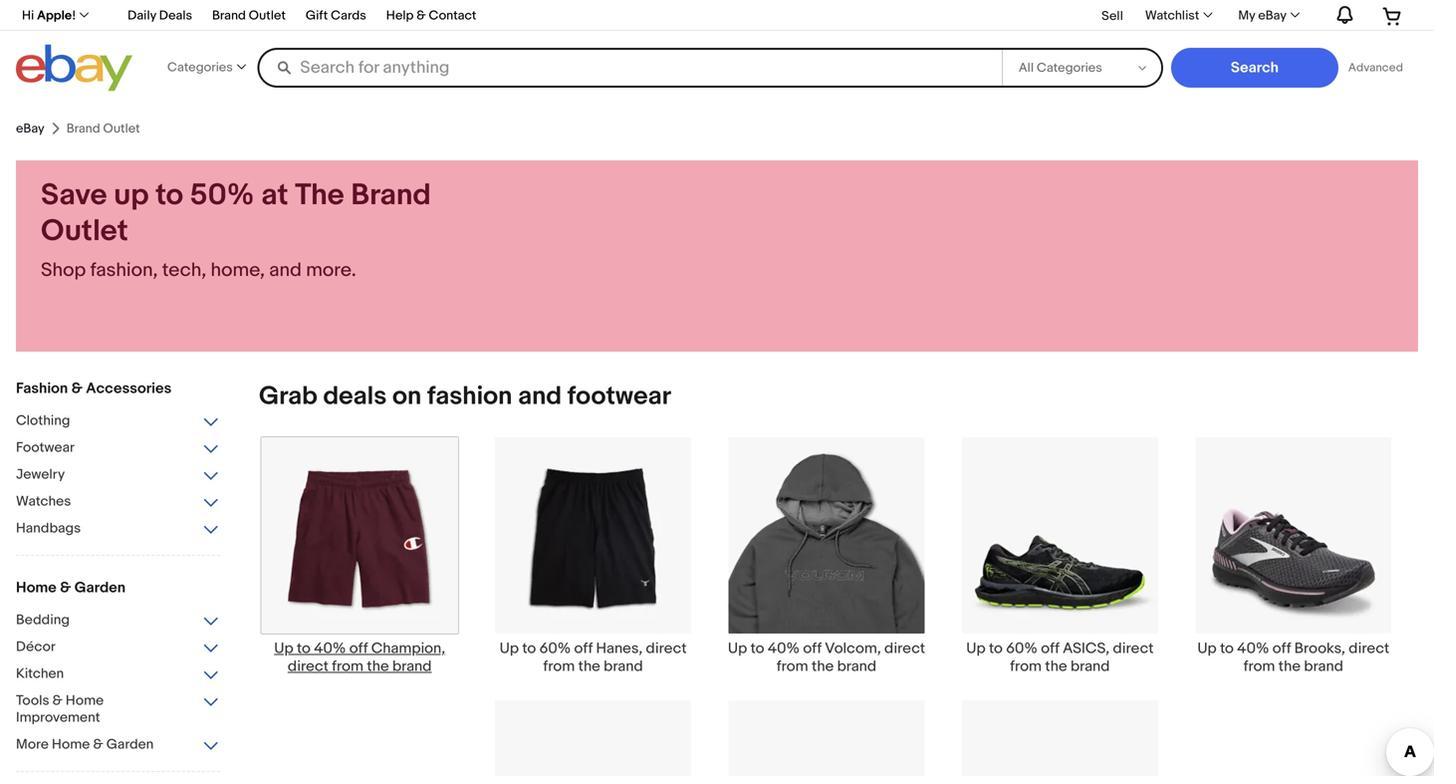 Task type: locate. For each thing, give the bounding box(es) containing it.
direct inside up to 40% off brooks, direct from the brand
[[1349, 640, 1390, 658]]

up to 40% off brooks, direct from the brand
[[1198, 640, 1390, 676]]

0 horizontal spatial outlet
[[41, 213, 128, 249]]

2 off from the left
[[575, 640, 593, 658]]

None submit
[[1172, 48, 1339, 88]]

garden up bedding dropdown button
[[74, 579, 126, 597]]

off inside up to 60% off asics, direct from the brand
[[1042, 640, 1060, 658]]

1 from from the left
[[332, 658, 364, 676]]

from inside up to 40% off brooks, direct from the brand
[[1244, 658, 1276, 676]]

notifications image
[[1333, 5, 1356, 25]]

footwear
[[568, 381, 672, 412]]

off left hanes,
[[575, 640, 593, 658]]

the for champion,
[[367, 658, 389, 676]]

ebay right the my
[[1259, 8, 1287, 23]]

2 brand from the left
[[604, 658, 643, 676]]

more home & garden button
[[16, 736, 220, 755]]

help & contact
[[386, 8, 477, 23]]

shop
[[41, 259, 86, 282]]

the inside up to 40% off champion, direct from the brand
[[367, 658, 389, 676]]

kitchen
[[16, 666, 64, 683]]

2 60% from the left
[[1007, 640, 1038, 658]]

up inside up to 40% off volcom, direct from the brand
[[728, 640, 748, 658]]

brand inside up to 40% off brooks, direct from the brand
[[1305, 658, 1344, 676]]

from inside up to 40% off volcom, direct from the brand
[[777, 658, 809, 676]]

off left asics,
[[1042, 640, 1060, 658]]

3 off from the left
[[804, 640, 822, 658]]

3 brand from the left
[[838, 658, 877, 676]]

60%
[[540, 640, 571, 658], [1007, 640, 1038, 658]]

accessories
[[86, 380, 172, 398]]

to
[[156, 177, 183, 213], [297, 640, 311, 658], [523, 640, 536, 658], [751, 640, 765, 658], [990, 640, 1003, 658], [1221, 640, 1235, 658]]

0 vertical spatial outlet
[[249, 8, 286, 23]]

0 horizontal spatial and
[[269, 259, 302, 282]]

40%
[[314, 640, 346, 658], [768, 640, 800, 658], [1238, 640, 1270, 658]]

off left volcom,
[[804, 640, 822, 658]]

daily deals link
[[128, 5, 192, 28]]

ebay down ebay home image
[[16, 121, 45, 136]]

off for champion,
[[350, 640, 368, 658]]

off inside up to 40% off brooks, direct from the brand
[[1273, 640, 1292, 658]]

brand right the
[[351, 177, 431, 213]]

& up "bedding" in the left of the page
[[60, 579, 71, 597]]

the inside up to 60% off asics, direct from the brand
[[1046, 658, 1068, 676]]

home
[[16, 579, 57, 597], [66, 693, 104, 710], [52, 736, 90, 753]]

from left brooks,
[[1244, 658, 1276, 676]]

from for hanes,
[[544, 658, 575, 676]]

hanes,
[[596, 640, 643, 658]]

contact
[[429, 8, 477, 23]]

brand
[[212, 8, 246, 23], [351, 177, 431, 213]]

brand right the deals
[[212, 8, 246, 23]]

list containing up to 40% off champion, direct from the brand
[[235, 436, 1419, 776]]

4 off from the left
[[1042, 640, 1060, 658]]

to for up to 60% off hanes, direct from the brand
[[523, 640, 536, 658]]

advanced link
[[1339, 48, 1414, 88]]

footwear button
[[16, 439, 220, 458]]

and left more.
[[269, 259, 302, 282]]

from inside up to 40% off champion, direct from the brand
[[332, 658, 364, 676]]

from left hanes,
[[544, 658, 575, 676]]

1 40% from the left
[[314, 640, 346, 658]]

0 vertical spatial and
[[269, 259, 302, 282]]

off left brooks,
[[1273, 640, 1292, 658]]

4 up from the left
[[967, 640, 986, 658]]

brand for champion,
[[393, 658, 432, 676]]

the inside up to 40% off volcom, direct from the brand
[[812, 658, 834, 676]]

1 horizontal spatial 40%
[[768, 640, 800, 658]]

from left volcom,
[[777, 658, 809, 676]]

direct inside the up to 60% off hanes, direct from the brand
[[646, 640, 687, 658]]

3 40% from the left
[[1238, 640, 1270, 658]]

0 horizontal spatial brand
[[212, 8, 246, 23]]

home down kitchen dropdown button
[[66, 693, 104, 710]]

to inside the up to 60% off hanes, direct from the brand
[[523, 640, 536, 658]]

from inside up to 60% off asics, direct from the brand
[[1011, 658, 1042, 676]]

2 the from the left
[[579, 658, 601, 676]]

décor button
[[16, 639, 220, 658]]

up to 40% off champion, direct from the brand
[[274, 640, 446, 676]]

from inside the up to 60% off hanes, direct from the brand
[[544, 658, 575, 676]]

hi
[[22, 8, 34, 23]]

off inside up to 40% off champion, direct from the brand
[[350, 640, 368, 658]]

to inside up to 40% off brooks, direct from the brand
[[1221, 640, 1235, 658]]

brand inside up to 40% off champion, direct from the brand
[[393, 658, 432, 676]]

direct inside up to 40% off volcom, direct from the brand
[[885, 640, 926, 658]]

4 the from the left
[[1046, 658, 1068, 676]]

and
[[269, 259, 302, 282], [518, 381, 562, 412]]

2 horizontal spatial 40%
[[1238, 640, 1270, 658]]

outlet up shop
[[41, 213, 128, 249]]

sell link
[[1093, 8, 1133, 24]]

décor
[[16, 639, 56, 656]]

clothing button
[[16, 413, 220, 431]]

brand inside brand outlet link
[[212, 8, 246, 23]]

60% inside the up to 60% off hanes, direct from the brand
[[540, 640, 571, 658]]

brand
[[393, 658, 432, 676], [604, 658, 643, 676], [838, 658, 877, 676], [1071, 658, 1111, 676], [1305, 658, 1344, 676]]

home up "bedding" in the left of the page
[[16, 579, 57, 597]]

5 from from the left
[[1244, 658, 1276, 676]]

up inside the up to 60% off hanes, direct from the brand
[[500, 640, 519, 658]]

3 from from the left
[[777, 658, 809, 676]]

5 brand from the left
[[1305, 658, 1344, 676]]

& for help
[[417, 8, 426, 23]]

banner
[[11, 0, 1419, 97]]

4 brand from the left
[[1071, 658, 1111, 676]]

garden down tools & home improvement dropdown button
[[106, 736, 154, 753]]

40% left champion,
[[314, 640, 346, 658]]

brand inside up to 40% off volcom, direct from the brand
[[838, 658, 877, 676]]

up for up to 60% off asics, direct from the brand
[[967, 640, 986, 658]]

40% for brooks,
[[1238, 640, 1270, 658]]

60% for hanes,
[[540, 640, 571, 658]]

ebay inside account "navigation"
[[1259, 8, 1287, 23]]

brand inside the up to 60% off hanes, direct from the brand
[[604, 658, 643, 676]]

60% inside up to 60% off asics, direct from the brand
[[1007, 640, 1038, 658]]

to inside up to 40% off champion, direct from the brand
[[297, 640, 311, 658]]

daily
[[128, 8, 156, 23]]

1 the from the left
[[367, 658, 389, 676]]

60% for asics,
[[1007, 640, 1038, 658]]

5 off from the left
[[1273, 640, 1292, 658]]

deals
[[323, 381, 387, 412]]

& right fashion
[[71, 380, 83, 398]]

the
[[367, 658, 389, 676], [579, 658, 601, 676], [812, 658, 834, 676], [1046, 658, 1068, 676], [1279, 658, 1301, 676]]

0 vertical spatial ebay
[[1259, 8, 1287, 23]]

advanced
[[1349, 61, 1404, 75]]

5 up from the left
[[1198, 640, 1217, 658]]

tools
[[16, 693, 49, 710]]

40% inside up to 40% off champion, direct from the brand
[[314, 640, 346, 658]]

bedding button
[[16, 612, 220, 631]]

the inside the up to 60% off hanes, direct from the brand
[[579, 658, 601, 676]]

volcom,
[[825, 640, 882, 658]]

list
[[235, 436, 1419, 776]]

list inside save up to 50% at the brand outlet 'main content'
[[235, 436, 1419, 776]]

to inside up to 40% off volcom, direct from the brand
[[751, 640, 765, 658]]

fashion
[[428, 381, 513, 412]]

off inside the up to 60% off hanes, direct from the brand
[[575, 640, 593, 658]]

garden
[[74, 579, 126, 597], [106, 736, 154, 753]]

2 up from the left
[[500, 640, 519, 658]]

off
[[350, 640, 368, 658], [575, 640, 593, 658], [804, 640, 822, 658], [1042, 640, 1060, 658], [1273, 640, 1292, 658]]

deals
[[159, 8, 192, 23]]

the inside up to 40% off brooks, direct from the brand
[[1279, 658, 1301, 676]]

direct inside up to 60% off asics, direct from the brand
[[1114, 640, 1154, 658]]

outlet left gift
[[249, 8, 286, 23]]

up
[[274, 640, 294, 658], [500, 640, 519, 658], [728, 640, 748, 658], [967, 640, 986, 658], [1198, 640, 1217, 658]]

outlet inside account "navigation"
[[249, 8, 286, 23]]

to for up to 60% off asics, direct from the brand
[[990, 640, 1003, 658]]

off left champion,
[[350, 640, 368, 658]]

watches
[[16, 493, 71, 510]]

1 brand from the left
[[393, 658, 432, 676]]

1 vertical spatial ebay
[[16, 121, 45, 136]]

2 from from the left
[[544, 658, 575, 676]]

0 horizontal spatial ebay
[[16, 121, 45, 136]]

0 horizontal spatial 40%
[[314, 640, 346, 658]]

3 the from the left
[[812, 658, 834, 676]]

up to 40% off champion, direct from the brand link
[[243, 436, 477, 676]]

and inside save up to 50% at the brand outlet shop fashion, tech, home, and more.
[[269, 259, 302, 282]]

up inside up to 40% off champion, direct from the brand
[[274, 640, 294, 658]]

brand outlet link
[[212, 5, 286, 28]]

daily deals
[[128, 8, 192, 23]]

1 horizontal spatial and
[[518, 381, 562, 412]]

apple
[[37, 8, 72, 23]]

1 up from the left
[[274, 640, 294, 658]]

cards
[[331, 8, 366, 23]]

up
[[114, 177, 149, 213]]

4 from from the left
[[1011, 658, 1042, 676]]

60% left asics,
[[1007, 640, 1038, 658]]

1 horizontal spatial outlet
[[249, 8, 286, 23]]

and right fashion
[[518, 381, 562, 412]]

1 off from the left
[[350, 640, 368, 658]]

home down improvement
[[52, 736, 90, 753]]

from for asics,
[[1011, 658, 1042, 676]]

from left champion,
[[332, 658, 364, 676]]

0 vertical spatial brand
[[212, 8, 246, 23]]

to inside up to 60% off asics, direct from the brand
[[990, 640, 1003, 658]]

home,
[[211, 259, 265, 282]]

40% inside up to 40% off volcom, direct from the brand
[[768, 640, 800, 658]]

1 vertical spatial garden
[[106, 736, 154, 753]]

tools & home improvement button
[[16, 693, 220, 728]]

40% inside up to 40% off brooks, direct from the brand
[[1238, 640, 1270, 658]]

40% left brooks,
[[1238, 640, 1270, 658]]

up to 40% off volcom, direct from the brand link
[[710, 436, 944, 676]]

categories button
[[161, 46, 252, 89]]

from for brooks,
[[1244, 658, 1276, 676]]

direct inside up to 40% off champion, direct from the brand
[[288, 658, 329, 676]]

up to 40% off volcom, direct from the brand
[[728, 640, 926, 676]]

brand for asics,
[[1071, 658, 1111, 676]]

40% left volcom,
[[768, 640, 800, 658]]

& inside account "navigation"
[[417, 8, 426, 23]]

account navigation
[[11, 0, 1419, 31]]

60% left hanes,
[[540, 640, 571, 658]]

1 horizontal spatial 60%
[[1007, 640, 1038, 658]]

outlet
[[249, 8, 286, 23], [41, 213, 128, 249]]

ebay link
[[16, 121, 45, 136]]

off inside up to 40% off volcom, direct from the brand
[[804, 640, 822, 658]]

2 40% from the left
[[768, 640, 800, 658]]

garden inside bedding décor kitchen tools & home improvement more home & garden
[[106, 736, 154, 753]]

ebay
[[1259, 8, 1287, 23], [16, 121, 45, 136]]

Search for anything text field
[[260, 50, 998, 86]]

from
[[332, 658, 364, 676], [544, 658, 575, 676], [777, 658, 809, 676], [1011, 658, 1042, 676], [1244, 658, 1276, 676]]

the for brooks,
[[1279, 658, 1301, 676]]

& down tools & home improvement dropdown button
[[93, 736, 103, 753]]

jewelry
[[16, 466, 65, 483]]

from left asics,
[[1011, 658, 1042, 676]]

handbags button
[[16, 520, 220, 539]]

up to 60% off hanes, direct from the brand
[[500, 640, 687, 676]]

3 up from the left
[[728, 640, 748, 658]]

0 horizontal spatial 60%
[[540, 640, 571, 658]]

5 the from the left
[[1279, 658, 1301, 676]]

1 vertical spatial brand
[[351, 177, 431, 213]]

direct for up to 40% off volcom, direct from the brand
[[885, 640, 926, 658]]

& right help
[[417, 8, 426, 23]]

direct for up to 40% off champion, direct from the brand
[[288, 658, 329, 676]]

categories
[[167, 60, 233, 75]]

1 horizontal spatial ebay
[[1259, 8, 1287, 23]]

&
[[417, 8, 426, 23], [71, 380, 83, 398], [60, 579, 71, 597], [52, 693, 63, 710], [93, 736, 103, 753]]

up inside up to 60% off asics, direct from the brand
[[967, 640, 986, 658]]

up inside up to 40% off brooks, direct from the brand
[[1198, 640, 1217, 658]]

1 horizontal spatial brand
[[351, 177, 431, 213]]

home & garden
[[16, 579, 126, 597]]

tech,
[[162, 259, 207, 282]]

watchlist
[[1146, 8, 1200, 23]]

1 vertical spatial outlet
[[41, 213, 128, 249]]

brand inside up to 60% off asics, direct from the brand
[[1071, 658, 1111, 676]]

direct
[[646, 640, 687, 658], [885, 640, 926, 658], [1114, 640, 1154, 658], [1349, 640, 1390, 658], [288, 658, 329, 676]]

hi apple !
[[22, 8, 76, 23]]

1 60% from the left
[[540, 640, 571, 658]]



Task type: vqa. For each thing, say whether or not it's contained in the screenshot.
third 40% from the left
yes



Task type: describe. For each thing, give the bounding box(es) containing it.
grab deals on fashion and footwear
[[259, 381, 672, 412]]

my ebay link
[[1228, 4, 1309, 28]]

clothing footwear jewelry watches handbags
[[16, 413, 81, 537]]

brand for volcom,
[[838, 658, 877, 676]]

up for up to 40% off champion, direct from the brand
[[274, 640, 294, 658]]

to for up to 40% off champion, direct from the brand
[[297, 640, 311, 658]]

bedding décor kitchen tools & home improvement more home & garden
[[16, 612, 154, 753]]

direct for up to 60% off asics, direct from the brand
[[1114, 640, 1154, 658]]

to inside save up to 50% at the brand outlet shop fashion, tech, home, and more.
[[156, 177, 183, 213]]

help
[[386, 8, 414, 23]]

save up to 50% at the brand outlet main content
[[0, 113, 1435, 776]]

!
[[72, 8, 76, 23]]

the for hanes,
[[579, 658, 601, 676]]

fashion,
[[90, 259, 158, 282]]

50%
[[190, 177, 255, 213]]

0 vertical spatial home
[[16, 579, 57, 597]]

direct for up to 60% off hanes, direct from the brand
[[646, 640, 687, 658]]

ebay home image
[[16, 44, 133, 92]]

brand outlet
[[212, 8, 286, 23]]

ebay inside save up to 50% at the brand outlet 'main content'
[[16, 121, 45, 136]]

save up to 50% at the brand outlet shop fashion, tech, home, and more.
[[41, 177, 431, 282]]

more.
[[306, 259, 356, 282]]

off for volcom,
[[804, 640, 822, 658]]

1 vertical spatial home
[[66, 693, 104, 710]]

the
[[295, 177, 345, 213]]

1 vertical spatial and
[[518, 381, 562, 412]]

from for volcom,
[[777, 658, 809, 676]]

& right tools
[[52, 693, 63, 710]]

at
[[261, 177, 288, 213]]

improvement
[[16, 710, 100, 726]]

gift cards
[[306, 8, 366, 23]]

up for up to 60% off hanes, direct from the brand
[[500, 640, 519, 658]]

off for brooks,
[[1273, 640, 1292, 658]]

sell
[[1102, 8, 1124, 24]]

on
[[393, 381, 422, 412]]

0 vertical spatial garden
[[74, 579, 126, 597]]

asics,
[[1063, 640, 1110, 658]]

& for home
[[60, 579, 71, 597]]

banner containing hi
[[11, 0, 1419, 97]]

to for up to 40% off volcom, direct from the brand
[[751, 640, 765, 658]]

up to 60% off asics, direct from the brand link
[[944, 436, 1177, 676]]

watches button
[[16, 493, 220, 512]]

my
[[1239, 8, 1256, 23]]

up to 40% off brooks, direct from the brand link
[[1177, 436, 1411, 676]]

your shopping cart image
[[1382, 5, 1405, 25]]

fashion & accessories
[[16, 380, 172, 398]]

brand for hanes,
[[604, 658, 643, 676]]

the for asics,
[[1046, 658, 1068, 676]]

40% for volcom,
[[768, 640, 800, 658]]

champion,
[[371, 640, 446, 658]]

direct for up to 40% off brooks, direct from the brand
[[1349, 640, 1390, 658]]

fashion
[[16, 380, 68, 398]]

footwear
[[16, 439, 75, 456]]

more
[[16, 736, 49, 753]]

off for asics,
[[1042, 640, 1060, 658]]

up to 60% off hanes, direct from the brand link
[[477, 436, 710, 676]]

gift
[[306, 8, 328, 23]]

40% for champion,
[[314, 640, 346, 658]]

outlet inside save up to 50% at the brand outlet shop fashion, tech, home, and more.
[[41, 213, 128, 249]]

my ebay
[[1239, 8, 1287, 23]]

brand for brooks,
[[1305, 658, 1344, 676]]

off for hanes,
[[575, 640, 593, 658]]

save
[[41, 177, 107, 213]]

grab
[[259, 381, 318, 412]]

clothing
[[16, 413, 70, 429]]

2 vertical spatial home
[[52, 736, 90, 753]]

brooks,
[[1295, 640, 1346, 658]]

up to 60% off asics, direct from the brand
[[967, 640, 1154, 676]]

jewelry button
[[16, 466, 220, 485]]

the for volcom,
[[812, 658, 834, 676]]

watchlist link
[[1135, 4, 1222, 28]]

up for up to 40% off volcom, direct from the brand
[[728, 640, 748, 658]]

gift cards link
[[306, 5, 366, 28]]

kitchen button
[[16, 666, 220, 685]]

from for champion,
[[332, 658, 364, 676]]

up for up to 40% off brooks, direct from the brand
[[1198, 640, 1217, 658]]

to for up to 40% off brooks, direct from the brand
[[1221, 640, 1235, 658]]

bedding
[[16, 612, 70, 629]]

brand inside save up to 50% at the brand outlet shop fashion, tech, home, and more.
[[351, 177, 431, 213]]

& for fashion
[[71, 380, 83, 398]]

handbags
[[16, 520, 81, 537]]

help & contact link
[[386, 5, 477, 28]]



